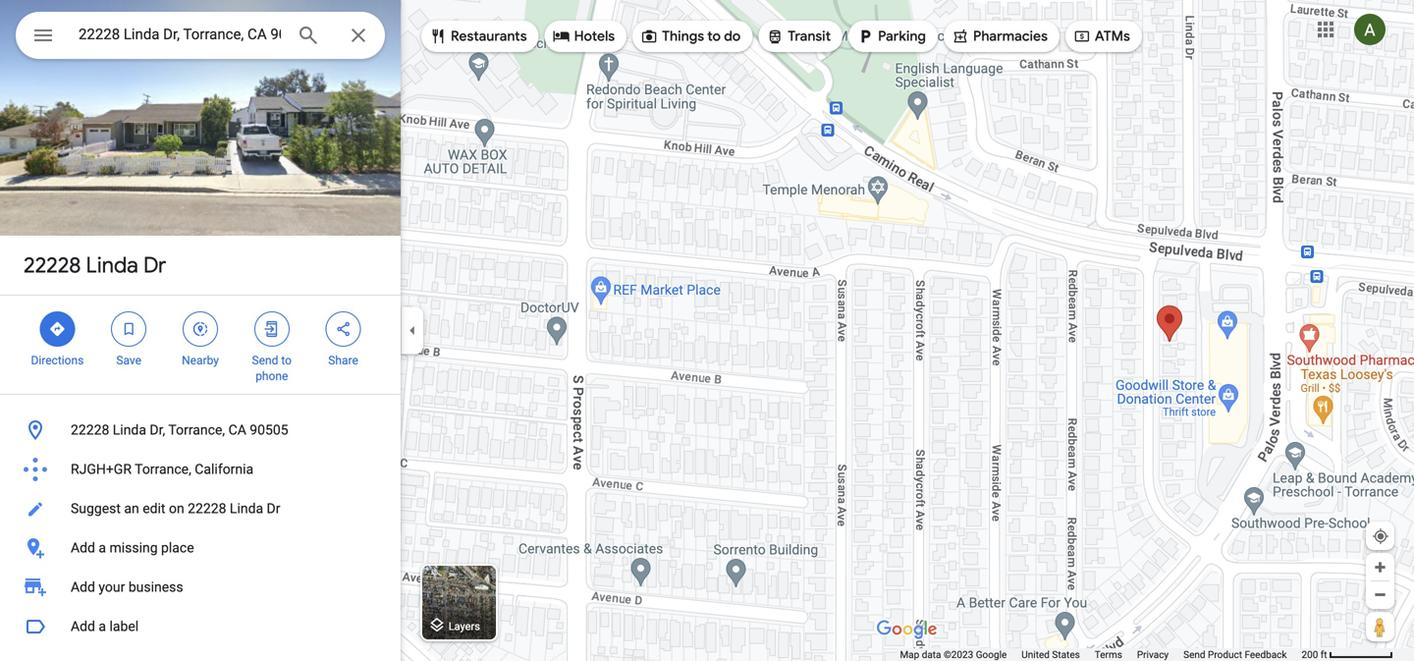 Task type: describe. For each thing, give the bounding box(es) containing it.
 atms
[[1074, 26, 1130, 47]]

0 vertical spatial dr
[[143, 251, 166, 279]]

add a label
[[71, 618, 139, 635]]


[[1074, 26, 1091, 47]]

missing
[[109, 540, 158, 556]]

share
[[328, 354, 358, 367]]

a for label
[[99, 618, 106, 635]]

things
[[662, 28, 704, 45]]

do
[[724, 28, 741, 45]]

send for send product feedback
[[1184, 649, 1206, 661]]

200
[[1302, 649, 1319, 661]]

90505
[[250, 422, 288, 438]]

united
[[1022, 649, 1050, 661]]


[[429, 26, 447, 47]]


[[641, 26, 658, 47]]

22228 linda dr
[[24, 251, 166, 279]]

a for missing
[[99, 540, 106, 556]]

ca
[[228, 422, 246, 438]]

 things to do
[[641, 26, 741, 47]]

map data ©2023 google
[[900, 649, 1007, 661]]

add a missing place button
[[0, 528, 401, 568]]

send for send to phone
[[252, 354, 278, 367]]

©2023
[[944, 649, 974, 661]]

to inside  things to do
[[708, 28, 721, 45]]

parking
[[878, 28, 926, 45]]

add for add a label
[[71, 618, 95, 635]]

nearby
[[182, 354, 219, 367]]

google account: angela cha  
(angela.cha@adept.ai) image
[[1355, 14, 1386, 45]]

edit
[[143, 500, 166, 517]]


[[553, 26, 570, 47]]


[[857, 26, 874, 47]]

 parking
[[857, 26, 926, 47]]

google maps element
[[0, 0, 1414, 661]]

data
[[922, 649, 941, 661]]

transit
[[788, 28, 831, 45]]

add for add a missing place
[[71, 540, 95, 556]]

send to phone
[[252, 354, 292, 383]]

business
[[128, 579, 183, 595]]

your
[[99, 579, 125, 595]]

rjgh+gr torrance, california
[[71, 461, 254, 477]]

feedback
[[1245, 649, 1287, 661]]

add your business link
[[0, 568, 401, 607]]

linda for dr
[[86, 251, 138, 279]]

200 ft button
[[1302, 649, 1394, 661]]

22228 for 22228 linda dr, torrance, ca 90505
[[71, 422, 109, 438]]

linda for dr,
[[113, 422, 146, 438]]

linda inside button
[[230, 500, 263, 517]]

 restaurants
[[429, 26, 527, 47]]

privacy button
[[1137, 648, 1169, 661]]


[[766, 26, 784, 47]]

actions for 22228 linda dr region
[[0, 296, 401, 394]]

send product feedback button
[[1184, 648, 1287, 661]]

add a label button
[[0, 607, 401, 646]]

add for add your business
[[71, 579, 95, 595]]

pharmacies
[[973, 28, 1048, 45]]

add your business
[[71, 579, 183, 595]]

terms button
[[1095, 648, 1123, 661]]

show your location image
[[1372, 527, 1390, 545]]

united states
[[1022, 649, 1080, 661]]



Task type: vqa. For each thing, say whether or not it's contained in the screenshot.
Sep 12, 2019 — He is put down so that the others might rise. The answer to What is Chandler Bing's job ?, the show's writers finally reveal, is that he works in ...
no



Task type: locate. For each thing, give the bounding box(es) containing it.
place
[[161, 540, 194, 556]]

200 ft
[[1302, 649, 1328, 661]]

22228 right on
[[188, 500, 226, 517]]

zoom out image
[[1373, 587, 1388, 602]]

add a missing place
[[71, 540, 194, 556]]

save
[[116, 354, 141, 367]]

torrance, right dr,
[[168, 422, 225, 438]]

send inside send to phone
[[252, 354, 278, 367]]

a
[[99, 540, 106, 556], [99, 618, 106, 635]]

0 vertical spatial a
[[99, 540, 106, 556]]

suggest an edit on 22228 linda dr button
[[0, 489, 401, 528]]

linda
[[86, 251, 138, 279], [113, 422, 146, 438], [230, 500, 263, 517]]

22228 inside button
[[188, 500, 226, 517]]

add left label on the left bottom of page
[[71, 618, 95, 635]]

dr up actions for 22228 linda dr region
[[143, 251, 166, 279]]

linda up 
[[86, 251, 138, 279]]

0 vertical spatial 22228
[[24, 251, 81, 279]]

states
[[1052, 649, 1080, 661]]

send up phone
[[252, 354, 278, 367]]

22228 up rjgh+gr
[[71, 422, 109, 438]]

send product feedback
[[1184, 649, 1287, 661]]

rjgh+gr
[[71, 461, 132, 477]]

add inside add your business link
[[71, 579, 95, 595]]


[[31, 21, 55, 50]]

hotels
[[574, 28, 615, 45]]

1 vertical spatial dr
[[267, 500, 280, 517]]


[[120, 318, 138, 340]]

add down suggest
[[71, 540, 95, 556]]

send
[[252, 354, 278, 367], [1184, 649, 1206, 661]]

footer containing map data ©2023 google
[[900, 648, 1302, 661]]

add inside add a label button
[[71, 618, 95, 635]]

22228 linda dr main content
[[0, 0, 401, 661]]

1 vertical spatial to
[[281, 354, 292, 367]]

torrance,
[[168, 422, 225, 438], [135, 461, 191, 477]]

california
[[195, 461, 254, 477]]

0 vertical spatial add
[[71, 540, 95, 556]]

1 vertical spatial add
[[71, 579, 95, 595]]

22228 linda dr, torrance, ca 90505 button
[[0, 411, 401, 450]]

0 vertical spatial torrance,
[[168, 422, 225, 438]]

add inside 'add a missing place' button
[[71, 540, 95, 556]]

terms
[[1095, 649, 1123, 661]]

footer
[[900, 648, 1302, 661]]

2 vertical spatial add
[[71, 618, 95, 635]]

privacy
[[1137, 649, 1169, 661]]

google
[[976, 649, 1007, 661]]

rjgh+gr torrance, california button
[[0, 450, 401, 489]]

to
[[708, 28, 721, 45], [281, 354, 292, 367]]

torrance, inside button
[[135, 461, 191, 477]]

linda down california
[[230, 500, 263, 517]]

to up phone
[[281, 354, 292, 367]]

torrance, inside button
[[168, 422, 225, 438]]

to inside send to phone
[[281, 354, 292, 367]]

add left the 'your' in the left of the page
[[71, 579, 95, 595]]

 search field
[[16, 12, 385, 63]]

dr down 90505 at the bottom left
[[267, 500, 280, 517]]

phone
[[256, 369, 288, 383]]

to left do
[[708, 28, 721, 45]]

add
[[71, 540, 95, 556], [71, 579, 95, 595], [71, 618, 95, 635]]

suggest an edit on 22228 linda dr
[[71, 500, 280, 517]]

 pharmacies
[[952, 26, 1048, 47]]

send left product
[[1184, 649, 1206, 661]]

 hotels
[[553, 26, 615, 47]]

None field
[[79, 23, 281, 46]]

send inside button
[[1184, 649, 1206, 661]]

1 a from the top
[[99, 540, 106, 556]]

2 vertical spatial 22228
[[188, 500, 226, 517]]

torrance, down dr,
[[135, 461, 191, 477]]

restaurants
[[451, 28, 527, 45]]

1 horizontal spatial send
[[1184, 649, 1206, 661]]

atms
[[1095, 28, 1130, 45]]

0 horizontal spatial dr
[[143, 251, 166, 279]]


[[192, 318, 209, 340]]

ft
[[1321, 649, 1328, 661]]

1 vertical spatial linda
[[113, 422, 146, 438]]

linda inside button
[[113, 422, 146, 438]]

1 horizontal spatial dr
[[267, 500, 280, 517]]

suggest
[[71, 500, 121, 517]]

map
[[900, 649, 920, 661]]

0 vertical spatial send
[[252, 354, 278, 367]]

22228
[[24, 251, 81, 279], [71, 422, 109, 438], [188, 500, 226, 517]]

3 add from the top
[[71, 618, 95, 635]]

dr,
[[150, 422, 165, 438]]

collapse side panel image
[[402, 320, 423, 341]]

1 vertical spatial torrance,
[[135, 461, 191, 477]]

22228 inside button
[[71, 422, 109, 438]]


[[952, 26, 969, 47]]

an
[[124, 500, 139, 517]]

label
[[109, 618, 139, 635]]

2 vertical spatial linda
[[230, 500, 263, 517]]

dr inside button
[[267, 500, 280, 517]]

1 vertical spatial a
[[99, 618, 106, 635]]

zoom in image
[[1373, 560, 1388, 575]]

1 vertical spatial send
[[1184, 649, 1206, 661]]

footer inside google maps element
[[900, 648, 1302, 661]]

1 vertical spatial 22228
[[71, 422, 109, 438]]

directions
[[31, 354, 84, 367]]

1 horizontal spatial to
[[708, 28, 721, 45]]

0 vertical spatial to
[[708, 28, 721, 45]]

22228 linda dr, torrance, ca 90505
[[71, 422, 288, 438]]

0 horizontal spatial send
[[252, 354, 278, 367]]

none field inside 22228 linda dr, torrance, ca 90505 field
[[79, 23, 281, 46]]

show street view coverage image
[[1366, 612, 1395, 641]]

on
[[169, 500, 184, 517]]

2 a from the top
[[99, 618, 106, 635]]

a left "missing" in the left bottom of the page
[[99, 540, 106, 556]]

22228 up 
[[24, 251, 81, 279]]

a left label on the left bottom of page
[[99, 618, 106, 635]]

22228 for 22228 linda dr
[[24, 251, 81, 279]]

2 add from the top
[[71, 579, 95, 595]]

 transit
[[766, 26, 831, 47]]

 button
[[16, 12, 71, 63]]

dr
[[143, 251, 166, 279], [267, 500, 280, 517]]

linda left dr,
[[113, 422, 146, 438]]

0 vertical spatial linda
[[86, 251, 138, 279]]


[[49, 318, 66, 340]]


[[335, 318, 352, 340]]

22228 Linda Dr, Torrance, CA 90505 field
[[16, 12, 385, 59]]


[[263, 318, 281, 340]]

0 horizontal spatial to
[[281, 354, 292, 367]]

united states button
[[1022, 648, 1080, 661]]

product
[[1208, 649, 1243, 661]]

1 add from the top
[[71, 540, 95, 556]]

layers
[[449, 620, 480, 632]]



